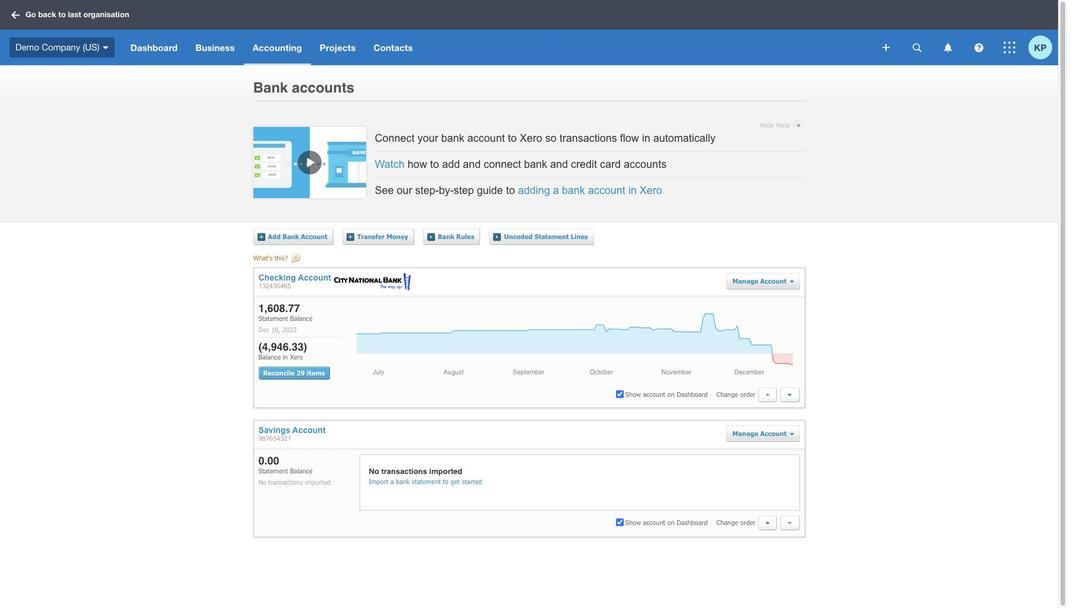Task type: locate. For each thing, give the bounding box(es) containing it.
bank right your
[[441, 132, 465, 144]]

demo company (us)
[[15, 42, 100, 52]]

statement
[[412, 478, 441, 485]]

statement left lines
[[535, 233, 569, 240]]

2 on from the top
[[668, 519, 675, 526]]

1 vertical spatial imported
[[305, 478, 331, 486]]

uncoded statement lines link
[[493, 228, 594, 245]]

0 horizontal spatial imported
[[305, 478, 331, 486]]

1 manage from the top
[[733, 277, 758, 285]]

uncoded statement lines
[[504, 233, 588, 240]]

0 vertical spatial no
[[369, 467, 379, 476]]

132435465
[[259, 282, 291, 290]]

svg image
[[913, 43, 922, 52], [944, 43, 952, 52], [103, 46, 108, 49]]

show account on dashboard
[[625, 390, 708, 398], [625, 519, 708, 526]]

your
[[418, 132, 438, 144]]

no up import
[[369, 467, 379, 476]]

statement inside 1,608.77 statement balance dec 18, 2023
[[259, 314, 288, 322]]

company
[[42, 42, 80, 52]]

bank up adding
[[524, 158, 547, 170]]

no
[[369, 467, 379, 476], [259, 478, 266, 486]]

2023
[[283, 326, 297, 334]]

accounts down "flow"
[[624, 158, 667, 170]]

2 vertical spatial dashboard
[[677, 519, 708, 526]]

reconcile
[[263, 369, 295, 377]]

transactions up "import a bank statement to get started" link
[[381, 467, 427, 476]]

adding
[[518, 185, 550, 197]]

2 vertical spatial statement
[[259, 467, 288, 475]]

0 vertical spatial show
[[625, 390, 641, 398]]

to left last
[[58, 10, 66, 19]]

to left the get
[[443, 478, 449, 485]]

transactions down 0.00
[[268, 478, 303, 486]]

show for 0.00
[[625, 519, 641, 526]]

0 vertical spatial show account on dashboard checkbox
[[616, 390, 624, 398]]

1 vertical spatial on
[[668, 519, 675, 526]]

change
[[717, 390, 738, 398], [717, 519, 738, 526]]

1 vertical spatial show account on dashboard checkbox
[[616, 519, 624, 526]]

0 vertical spatial on
[[668, 390, 675, 398]]

transactions
[[560, 132, 617, 144], [381, 467, 427, 476], [268, 478, 303, 486]]

balance for 1,608.77
[[290, 314, 312, 322]]

bank for bank accounts
[[253, 80, 288, 96]]

balance inside 1,608.77 statement balance dec 18, 2023
[[290, 314, 312, 322]]

Show account on Dashboard checkbox
[[616, 390, 624, 398], [616, 519, 624, 526]]

to inside banner
[[58, 10, 66, 19]]

2 and from the left
[[550, 158, 568, 170]]

by-
[[439, 185, 454, 197]]

bank down 'accounting' popup button at left top
[[253, 80, 288, 96]]

order for 0.00
[[740, 519, 756, 526]]

2 horizontal spatial xero
[[640, 185, 662, 197]]

bank right add
[[283, 233, 299, 240]]

manage account for 1,608.77
[[733, 277, 787, 285]]

0 vertical spatial manage account
[[733, 277, 787, 285]]

0 vertical spatial order
[[740, 390, 756, 398]]

to up watch how to add and connect bank and credit card accounts
[[508, 132, 517, 144]]

bank left statement
[[396, 478, 410, 485]]

1 show account on dashboard from the top
[[625, 390, 708, 398]]

bank for bank rules
[[438, 233, 454, 240]]

2 show account on dashboard from the top
[[625, 519, 708, 526]]

balance right 0.00
[[290, 467, 312, 475]]

hide help link
[[760, 118, 803, 133]]

connect your bank account to xero so transactions flow in automatically
[[375, 132, 716, 144]]

0 horizontal spatial and
[[463, 158, 481, 170]]

started
[[462, 478, 482, 485]]

show for 1,608.77
[[625, 390, 641, 398]]

0 horizontal spatial no
[[259, 478, 266, 486]]

1 manage account from the top
[[733, 277, 787, 285]]

xero
[[520, 132, 542, 144], [640, 185, 662, 197], [290, 353, 303, 361]]

statement inside 0.00 statement balance no transactions imported
[[259, 467, 288, 475]]

reconcile 29 items
[[263, 369, 325, 377]]

statement up 18,
[[259, 314, 288, 322]]

0 horizontal spatial svg image
[[103, 46, 108, 49]]

1 horizontal spatial a
[[553, 185, 559, 197]]

balance
[[290, 314, 312, 322], [259, 353, 281, 361], [290, 467, 312, 475]]

0 horizontal spatial in
[[283, 353, 288, 361]]

0 vertical spatial xero
[[520, 132, 542, 144]]

banner
[[0, 0, 1058, 65]]

svg image
[[11, 11, 20, 19], [1004, 42, 1016, 53], [974, 43, 983, 52], [883, 44, 890, 51]]

accounting
[[253, 42, 302, 53]]

1 horizontal spatial imported
[[429, 467, 462, 476]]

manage
[[733, 277, 758, 285], [733, 430, 758, 437]]

on
[[668, 390, 675, 398], [668, 519, 675, 526]]

1 horizontal spatial accounts
[[624, 158, 667, 170]]

no inside 0.00 statement balance no transactions imported
[[259, 478, 266, 486]]

0 vertical spatial manage
[[733, 277, 758, 285]]

1 vertical spatial manage account
[[733, 430, 787, 437]]

demo
[[15, 42, 39, 52]]

1 order from the top
[[740, 390, 756, 398]]

1 vertical spatial transactions
[[381, 467, 427, 476]]

2 show from the top
[[625, 519, 641, 526]]

demo company (us) button
[[0, 30, 122, 65]]

1 vertical spatial show account on dashboard
[[625, 519, 708, 526]]

0 vertical spatial change
[[717, 390, 738, 398]]

in down "flow"
[[628, 185, 637, 197]]

order
[[740, 390, 756, 398], [740, 519, 756, 526]]

1 vertical spatial in
[[628, 185, 637, 197]]

bank inside 'bank rules' link
[[438, 233, 454, 240]]

bank rules link
[[427, 228, 480, 245]]

in up reconcile
[[283, 353, 288, 361]]

2 change from the top
[[717, 519, 738, 526]]

balance up reconcile
[[259, 353, 281, 361]]

lines
[[571, 233, 588, 240]]

2 vertical spatial xero
[[290, 353, 303, 361]]

imported inside 0.00 statement balance no transactions imported
[[305, 478, 331, 486]]

1 vertical spatial balance
[[259, 353, 281, 361]]

1 vertical spatial order
[[740, 519, 756, 526]]

imported
[[429, 467, 462, 476], [305, 478, 331, 486]]

1 vertical spatial show
[[625, 519, 641, 526]]

0 vertical spatial in
[[642, 132, 650, 144]]

2 vertical spatial transactions
[[268, 478, 303, 486]]

2 show account on dashboard checkbox from the top
[[616, 519, 624, 526]]

1,608.77 statement balance dec 18, 2023
[[259, 302, 312, 334]]

watch
[[375, 158, 405, 170]]

add
[[442, 158, 460, 170]]

show
[[625, 390, 641, 398], [625, 519, 641, 526]]

in
[[642, 132, 650, 144], [628, 185, 637, 197], [283, 353, 288, 361]]

show account on dashboard checkbox for 0.00
[[616, 519, 624, 526]]

2 vertical spatial in
[[283, 353, 288, 361]]

to
[[58, 10, 66, 19], [508, 132, 517, 144], [430, 158, 439, 170], [506, 185, 515, 197], [443, 478, 449, 485]]

1 vertical spatial a
[[391, 478, 394, 485]]

bank
[[253, 80, 288, 96], [283, 233, 299, 240], [438, 233, 454, 240]]

1 horizontal spatial no
[[369, 467, 379, 476]]

1 vertical spatial statement
[[259, 314, 288, 322]]

2 manage from the top
[[733, 430, 758, 437]]

0 vertical spatial imported
[[429, 467, 462, 476]]

1 vertical spatial accounts
[[624, 158, 667, 170]]

savings account 987654321
[[259, 425, 326, 442]]

2 manage account from the top
[[733, 430, 787, 437]]

1 show account on dashboard checkbox from the top
[[616, 390, 624, 398]]

0 vertical spatial show account on dashboard
[[625, 390, 708, 398]]

a right import
[[391, 478, 394, 485]]

0 horizontal spatial transactions
[[268, 478, 303, 486]]

and
[[463, 158, 481, 170], [550, 158, 568, 170]]

account
[[467, 132, 505, 144], [588, 185, 626, 197], [643, 390, 666, 398], [643, 519, 666, 526]]

transactions inside 0.00 statement balance no transactions imported
[[268, 478, 303, 486]]

statement down 987654321
[[259, 467, 288, 475]]

accounts
[[292, 80, 354, 96], [624, 158, 667, 170]]

2 order from the top
[[740, 519, 756, 526]]

add
[[268, 233, 281, 240]]

a right adding
[[553, 185, 559, 197]]

bank
[[441, 132, 465, 144], [524, 158, 547, 170], [562, 185, 585, 197], [396, 478, 410, 485]]

bank left rules
[[438, 233, 454, 240]]

0 horizontal spatial a
[[391, 478, 394, 485]]

bank down "credit"
[[562, 185, 585, 197]]

in right "flow"
[[642, 132, 650, 144]]

manage for 0.00
[[733, 430, 758, 437]]

2 change order from the top
[[717, 519, 756, 526]]

1 vertical spatial change
[[717, 519, 738, 526]]

0 vertical spatial statement
[[535, 233, 569, 240]]

money
[[387, 233, 408, 240]]

1 vertical spatial dashboard
[[677, 390, 708, 398]]

0 horizontal spatial xero
[[290, 353, 303, 361]]

1 change order from the top
[[717, 390, 756, 398]]

no down 0.00
[[259, 478, 266, 486]]

go back to last organisation
[[26, 10, 129, 19]]

get
[[451, 478, 460, 485]]

statement for 1,608.77
[[259, 314, 288, 322]]

import
[[369, 478, 388, 485]]

transfer money link
[[346, 228, 414, 245]]

change for 1,608.77
[[717, 390, 738, 398]]

0 vertical spatial transactions
[[560, 132, 617, 144]]

transactions up "credit"
[[560, 132, 617, 144]]

balance up 2023
[[290, 314, 312, 322]]

guide
[[477, 185, 503, 197]]

back
[[38, 10, 56, 19]]

accounts down projects popup button
[[292, 80, 354, 96]]

show account on dashboard for 0.00
[[625, 519, 708, 526]]

1 on from the top
[[668, 390, 675, 398]]

0 vertical spatial balance
[[290, 314, 312, 322]]

watch link
[[375, 158, 405, 170]]

contacts button
[[365, 30, 422, 65]]

0 vertical spatial dashboard
[[130, 42, 178, 53]]

and right add
[[463, 158, 481, 170]]

in inside (4,946.33) balance in xero
[[283, 353, 288, 361]]

0 horizontal spatial accounts
[[292, 80, 354, 96]]

change order
[[717, 390, 756, 398], [717, 519, 756, 526]]

imported down savings account 987654321
[[305, 478, 331, 486]]

1 horizontal spatial transactions
[[381, 467, 427, 476]]

account inside savings account 987654321
[[292, 425, 326, 435]]

0 vertical spatial change order
[[717, 390, 756, 398]]

a
[[553, 185, 559, 197], [391, 478, 394, 485]]

balance inside 0.00 statement balance no transactions imported
[[290, 467, 312, 475]]

2 vertical spatial balance
[[290, 467, 312, 475]]

1 change from the top
[[717, 390, 738, 398]]

1 show from the top
[[625, 390, 641, 398]]

imported up the get
[[429, 467, 462, 476]]

1 horizontal spatial and
[[550, 158, 568, 170]]

1 vertical spatial manage
[[733, 430, 758, 437]]

1 vertical spatial change order
[[717, 519, 756, 526]]

svg image inside go back to last organisation link
[[11, 11, 20, 19]]

and left "credit"
[[550, 158, 568, 170]]

dashboard link
[[122, 30, 187, 65]]

to inside no transactions imported import a bank statement to get started
[[443, 478, 449, 485]]

1 vertical spatial no
[[259, 478, 266, 486]]

2 horizontal spatial svg image
[[944, 43, 952, 52]]

manage for 1,608.77
[[733, 277, 758, 285]]



Task type: vqa. For each thing, say whether or not it's contained in the screenshot.
the middle transactions
yes



Task type: describe. For each thing, give the bounding box(es) containing it.
0 vertical spatial accounts
[[292, 80, 354, 96]]

add bank account
[[268, 233, 327, 240]]

hide help
[[760, 122, 790, 129]]

hide
[[760, 122, 774, 129]]

savings
[[259, 425, 290, 435]]

1 horizontal spatial in
[[628, 185, 637, 197]]

987654321
[[259, 435, 291, 442]]

dashboard for 0.00
[[677, 519, 708, 526]]

kp
[[1034, 42, 1047, 53]]

(us)
[[83, 42, 100, 52]]

business button
[[187, 30, 244, 65]]

dashboard inside banner
[[130, 42, 178, 53]]

items
[[307, 369, 325, 377]]

what's this?
[[253, 254, 288, 262]]

so
[[545, 132, 557, 144]]

statement for 0.00
[[259, 467, 288, 475]]

bank rules
[[438, 233, 474, 240]]

checking
[[259, 273, 296, 282]]

balance for 0.00
[[290, 467, 312, 475]]

our
[[397, 185, 412, 197]]

0.00 statement balance no transactions imported
[[259, 454, 331, 486]]

on for 1,608.77
[[668, 390, 675, 398]]

projects
[[320, 42, 356, 53]]

adding a bank account in xero link
[[518, 185, 662, 197]]

1 horizontal spatial xero
[[520, 132, 542, 144]]

account inside checking account 132435465
[[298, 273, 331, 282]]

0.00
[[259, 454, 279, 467]]

step
[[454, 185, 474, 197]]

a inside no transactions imported import a bank statement to get started
[[391, 478, 394, 485]]

transfer
[[357, 233, 385, 240]]

watch how to add and connect bank and credit card accounts
[[375, 158, 667, 170]]

this?
[[275, 254, 288, 262]]

imported inside no transactions imported import a bank statement to get started
[[429, 467, 462, 476]]

1 and from the left
[[463, 158, 481, 170]]

add bank account link
[[257, 228, 333, 245]]

rules
[[456, 233, 474, 240]]

1,608.77
[[259, 302, 300, 314]]

checking account 132435465
[[259, 273, 331, 290]]

xero inside (4,946.33) balance in xero
[[290, 353, 303, 361]]

29
[[297, 369, 305, 377]]

show account on dashboard for 1,608.77
[[625, 390, 708, 398]]

1 vertical spatial xero
[[640, 185, 662, 197]]

to right guide
[[506, 185, 515, 197]]

see our step-by-step guide to adding a bank account in xero
[[375, 185, 662, 197]]

show account on dashboard checkbox for 1,608.77
[[616, 390, 624, 398]]

go back to last organisation link
[[7, 4, 136, 25]]

uncoded
[[504, 233, 533, 240]]

help
[[776, 122, 790, 129]]

contacts
[[374, 42, 413, 53]]

(4,946.33) balance in xero
[[259, 341, 307, 361]]

accounting button
[[244, 30, 311, 65]]

transactions inside no transactions imported import a bank statement to get started
[[381, 467, 427, 476]]

no transactions imported import a bank statement to get started
[[369, 467, 482, 485]]

banner containing kp
[[0, 0, 1058, 65]]

2 horizontal spatial transactions
[[560, 132, 617, 144]]

bank inside no transactions imported import a bank statement to get started
[[396, 478, 410, 485]]

2 horizontal spatial in
[[642, 132, 650, 144]]

last
[[68, 10, 81, 19]]

svg image inside demo company (us) popup button
[[103, 46, 108, 49]]

bank inside add bank account link
[[283, 233, 299, 240]]

change for 0.00
[[717, 519, 738, 526]]

on for 0.00
[[668, 519, 675, 526]]

change order for 0.00
[[717, 519, 756, 526]]

dec
[[259, 326, 269, 334]]

flow
[[620, 132, 639, 144]]

dashboard for 1,608.77
[[677, 390, 708, 398]]

to left add
[[430, 158, 439, 170]]

bank accounts
[[253, 80, 354, 96]]

kp button
[[1029, 30, 1058, 65]]

how
[[408, 158, 427, 170]]

1 horizontal spatial svg image
[[913, 43, 922, 52]]

what's
[[253, 254, 273, 262]]

no inside no transactions imported import a bank statement to get started
[[369, 467, 379, 476]]

organisation
[[83, 10, 129, 19]]

import a bank statement to get started link
[[369, 478, 482, 485]]

balance inside (4,946.33) balance in xero
[[259, 353, 281, 361]]

18,
[[271, 326, 281, 334]]

statement for uncoded
[[535, 233, 569, 240]]

0 vertical spatial a
[[553, 185, 559, 197]]

automatically
[[653, 132, 716, 144]]

business
[[196, 42, 235, 53]]

card
[[600, 158, 621, 170]]

connect
[[375, 132, 415, 144]]

projects button
[[311, 30, 365, 65]]

go
[[26, 10, 36, 19]]

(4,946.33)
[[259, 341, 307, 353]]

order for 1,608.77
[[740, 390, 756, 398]]

step-
[[415, 185, 439, 197]]

see
[[375, 185, 394, 197]]

connect
[[484, 158, 521, 170]]

what's this? link
[[253, 254, 302, 265]]

change order for 1,608.77
[[717, 390, 756, 398]]

transfer money
[[357, 233, 408, 240]]

manage account for 0.00
[[733, 430, 787, 437]]

credit
[[571, 158, 597, 170]]



